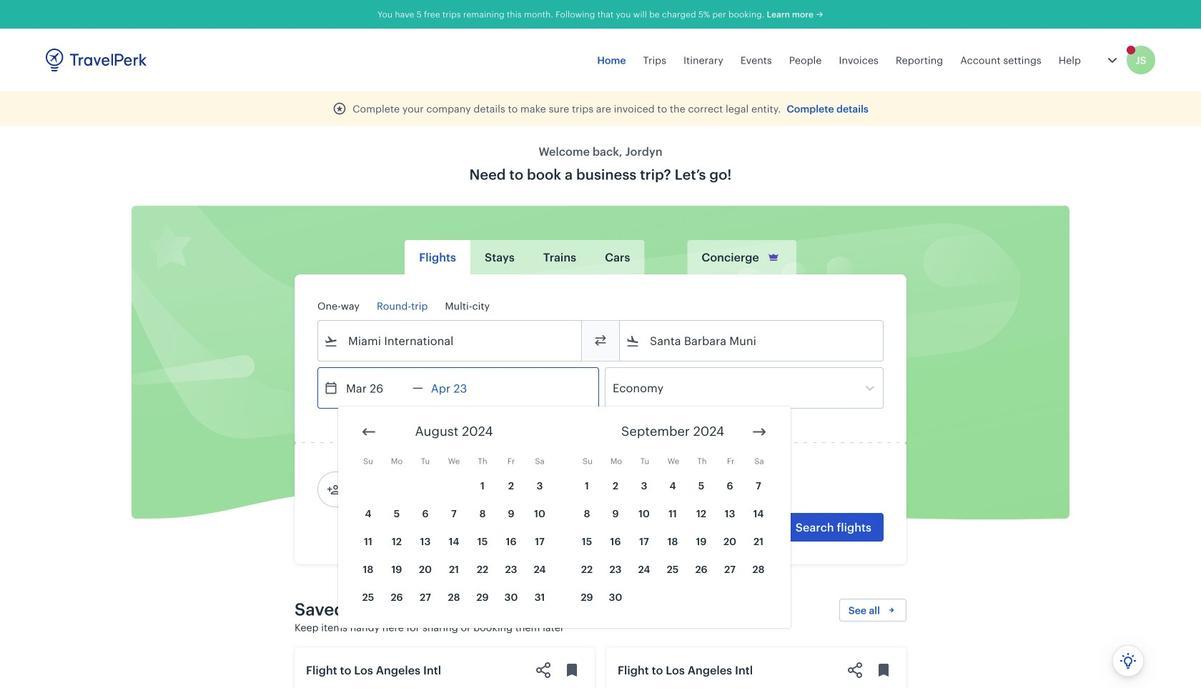 Task type: describe. For each thing, give the bounding box(es) containing it.
Add first traveler search field
[[341, 478, 490, 501]]

calendar application
[[338, 407, 1201, 629]]

Return text field
[[423, 368, 498, 408]]

move forward to switch to the next month. image
[[751, 424, 768, 441]]

To search field
[[640, 330, 865, 353]]

Depart text field
[[338, 368, 413, 408]]



Task type: locate. For each thing, give the bounding box(es) containing it.
From search field
[[338, 330, 563, 353]]

move backward to switch to the previous month. image
[[360, 424, 378, 441]]



